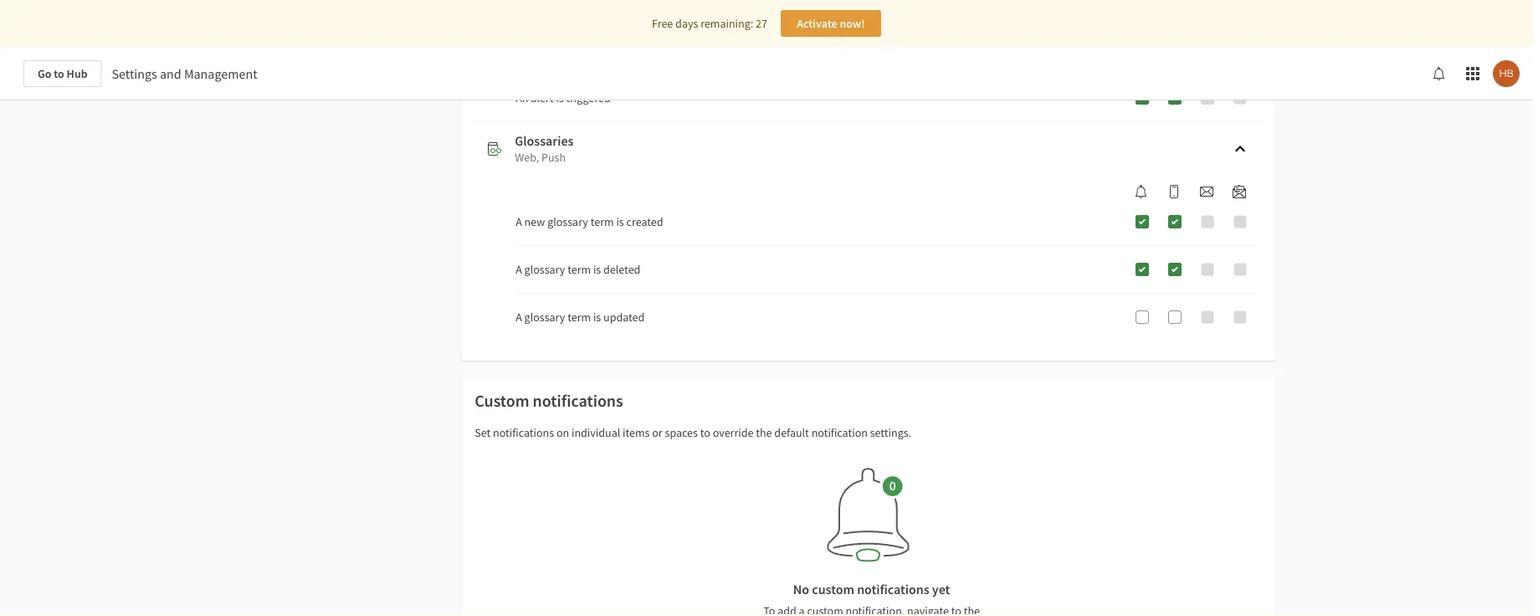 Task type: describe. For each thing, give the bounding box(es) containing it.
set notifications on individual items or spaces to override the default notification settings.
[[475, 425, 912, 440]]

notifications when using qlik sense in a browser element
[[1129, 185, 1156, 198]]

27
[[756, 16, 768, 31]]

notifications bundled in a daily email digest image
[[1233, 185, 1247, 198]]

glossaries
[[515, 132, 574, 149]]

custom
[[475, 391, 530, 412]]

a new glossary term is created
[[516, 214, 664, 229]]

to inside 'go to hub' 'link'
[[54, 66, 64, 81]]

push notifications in qlik sense mobile image
[[1168, 185, 1181, 198]]

is left updated
[[594, 310, 601, 325]]

items
[[623, 425, 650, 440]]

deleted
[[604, 262, 641, 277]]

new
[[525, 214, 545, 229]]

triggered
[[566, 90, 611, 106]]

notifications sent to your email element
[[1194, 185, 1221, 198]]

a for a new glossary term is created
[[516, 214, 522, 229]]

days
[[676, 16, 699, 31]]

a for a glossary term is deleted
[[516, 262, 522, 277]]

notifications for set
[[493, 425, 554, 440]]

a glossary term is updated
[[516, 310, 645, 325]]

notifications for custom
[[533, 391, 624, 412]]

on
[[557, 425, 570, 440]]

glossary for a glossary term is updated
[[525, 310, 565, 325]]

an
[[516, 90, 529, 106]]

web,
[[515, 150, 539, 165]]

free days remaining: 27
[[652, 16, 768, 31]]

custom
[[812, 581, 855, 598]]

set
[[475, 425, 491, 440]]

0 vertical spatial term
[[591, 214, 614, 229]]

term for deleted
[[568, 262, 591, 277]]

activate now! link
[[781, 10, 882, 37]]

go
[[38, 66, 51, 81]]

no
[[794, 581, 810, 598]]

default
[[775, 425, 810, 440]]

notifications bundled in a daily email digest element
[[1227, 185, 1253, 198]]

glossary for a glossary term is deleted
[[525, 262, 565, 277]]

an alert is triggered
[[516, 90, 611, 106]]

now!
[[840, 16, 866, 31]]



Task type: vqa. For each thing, say whether or not it's contained in the screenshot.
The
yes



Task type: locate. For each thing, give the bounding box(es) containing it.
howard brown image
[[1494, 60, 1521, 87]]

2 vertical spatial glossary
[[525, 310, 565, 325]]

a down a glossary term is deleted
[[516, 310, 522, 325]]

remaining:
[[701, 16, 754, 31]]

glossary right new
[[548, 214, 589, 229]]

is right alert
[[556, 90, 564, 106]]

notifications left yet
[[858, 581, 930, 598]]

term left deleted
[[568, 262, 591, 277]]

2 vertical spatial a
[[516, 310, 522, 325]]

created
[[627, 214, 664, 229]]

term for updated
[[568, 310, 591, 325]]

hub
[[67, 66, 88, 81]]

a
[[516, 214, 522, 229], [516, 262, 522, 277], [516, 310, 522, 325]]

0 vertical spatial a
[[516, 214, 522, 229]]

a left new
[[516, 214, 522, 229]]

2 a from the top
[[516, 262, 522, 277]]

1 vertical spatial a
[[516, 262, 522, 277]]

go to hub link
[[23, 60, 102, 87]]

notification
[[812, 425, 868, 440]]

free
[[652, 16, 673, 31]]

individual
[[572, 425, 621, 440]]

activate now!
[[797, 16, 866, 31]]

spaces
[[665, 425, 698, 440]]

the
[[756, 425, 772, 440]]

is left created
[[617, 214, 624, 229]]

term left created
[[591, 214, 614, 229]]

1 vertical spatial notifications
[[493, 425, 554, 440]]

1 vertical spatial to
[[701, 425, 711, 440]]

0 vertical spatial notifications
[[533, 391, 624, 412]]

no custom notifications yet
[[794, 581, 951, 598]]

term left updated
[[568, 310, 591, 325]]

notifications
[[533, 391, 624, 412], [493, 425, 554, 440], [858, 581, 930, 598]]

2 vertical spatial term
[[568, 310, 591, 325]]

activate
[[797, 16, 838, 31]]

glossary down a glossary term is deleted
[[525, 310, 565, 325]]

is left deleted
[[594, 262, 601, 277]]

override
[[713, 425, 754, 440]]

or
[[653, 425, 663, 440]]

a for a glossary term is updated
[[516, 310, 522, 325]]

settings and management
[[112, 65, 258, 82]]

notifications when using qlik sense in a browser image
[[1135, 185, 1149, 198]]

to right the spaces
[[701, 425, 711, 440]]

1 vertical spatial glossary
[[525, 262, 565, 277]]

settings.
[[871, 425, 912, 440]]

glossary down new
[[525, 262, 565, 277]]

is
[[556, 90, 564, 106], [617, 214, 624, 229], [594, 262, 601, 277], [594, 310, 601, 325]]

0 horizontal spatial to
[[54, 66, 64, 81]]

0 vertical spatial to
[[54, 66, 64, 81]]

push
[[542, 150, 566, 165]]

a up a glossary term is updated
[[516, 262, 522, 277]]

settings
[[112, 65, 157, 82]]

management
[[184, 65, 258, 82]]

1 horizontal spatial to
[[701, 425, 711, 440]]

to inside custom notifications main content
[[701, 425, 711, 440]]

and
[[160, 65, 181, 82]]

to right the go
[[54, 66, 64, 81]]

glossary
[[548, 214, 589, 229], [525, 262, 565, 277], [525, 310, 565, 325]]

push notifications in qlik sense mobile element
[[1161, 185, 1188, 198]]

updated
[[604, 310, 645, 325]]

custom notifications main content
[[0, 0, 1534, 615]]

2 vertical spatial notifications
[[858, 581, 930, 598]]

yet
[[933, 581, 951, 598]]

glossaries web, push
[[515, 132, 574, 165]]

alert
[[531, 90, 554, 106]]

notifications up the on
[[533, 391, 624, 412]]

go to hub
[[38, 66, 88, 81]]

to
[[54, 66, 64, 81], [701, 425, 711, 440]]

1 a from the top
[[516, 214, 522, 229]]

custom notifications
[[475, 391, 624, 412]]

a glossary term is deleted
[[516, 262, 641, 277]]

notifications down custom
[[493, 425, 554, 440]]

3 a from the top
[[516, 310, 522, 325]]

notifications sent to your email image
[[1201, 185, 1214, 198]]

term
[[591, 214, 614, 229], [568, 262, 591, 277], [568, 310, 591, 325]]

0 vertical spatial glossary
[[548, 214, 589, 229]]

1 vertical spatial term
[[568, 262, 591, 277]]



